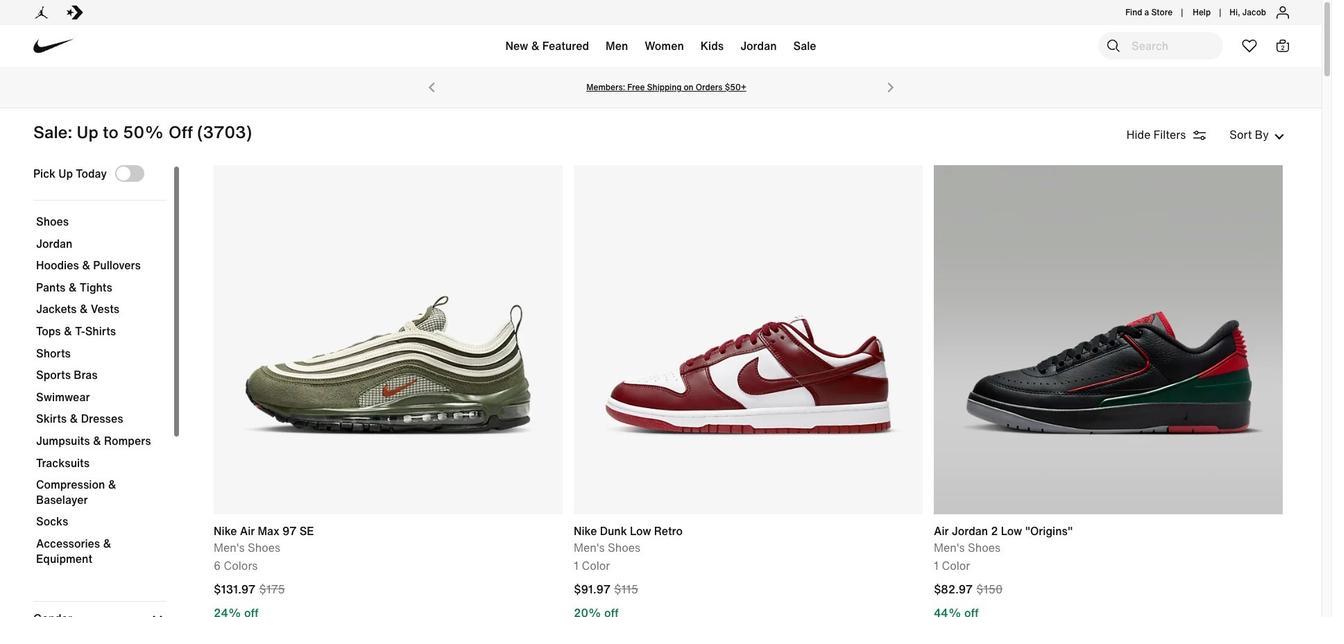 Task type: vqa. For each thing, say whether or not it's contained in the screenshot.
Pick Up Today image
yes



Task type: describe. For each thing, give the bounding box(es) containing it.
converse image
[[67, 4, 83, 21]]

current price $91.97, original price $115 element
[[574, 581, 912, 600]]

air jordan 2 low "origins" men's shoes image
[[934, 165, 1283, 514]]

nike home page image
[[27, 19, 81, 73]]

chevron image
[[153, 614, 163, 617]]

Search Products text field
[[1099, 32, 1224, 60]]

favorites image
[[1242, 37, 1258, 54]]

filter ds image
[[1192, 127, 1208, 144]]



Task type: locate. For each thing, give the bounding box(es) containing it.
menu bar
[[236, 28, 1086, 69]]

current price $82.97, original price $150 element
[[934, 581, 1272, 600]]

current price $131.97, original price $175 element
[[214, 581, 552, 600]]

hi, jacob. account & favorites element
[[1230, 6, 1267, 19]]

nike air max 97 se men's shoes image
[[214, 165, 563, 514]]

jordan image
[[33, 4, 50, 21]]

open search modal image
[[1106, 37, 1122, 54]]

nike dunk low retro men's shoes image
[[574, 165, 923, 514]]

filter for {text} element
[[33, 165, 167, 617]]

pick up today image
[[117, 167, 131, 180]]

sort by element
[[1127, 125, 1289, 144]]

chevron image
[[1275, 132, 1285, 142]]



